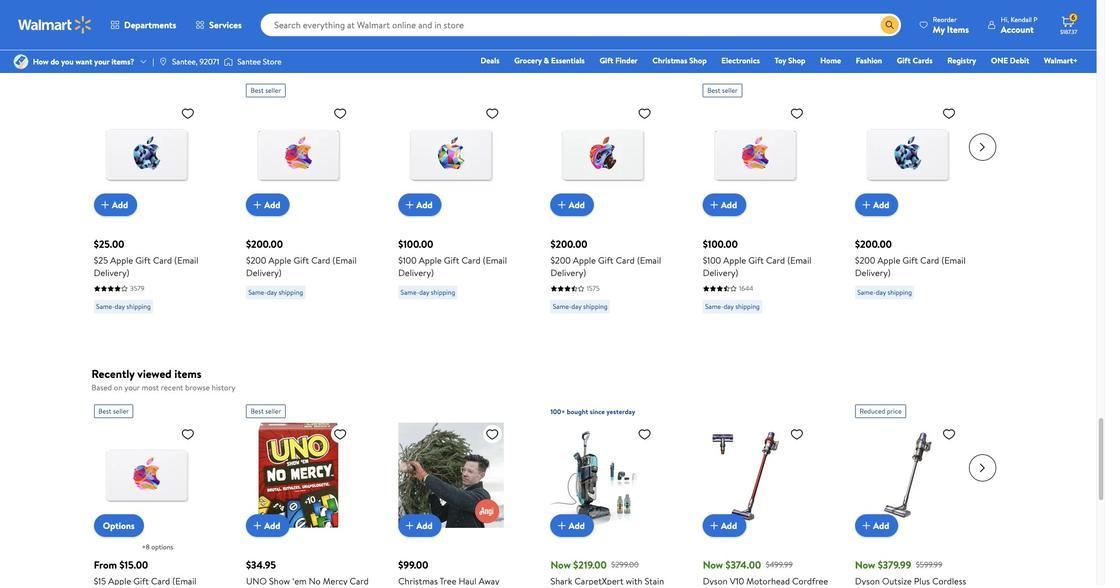 Task type: describe. For each thing, give the bounding box(es) containing it.
add for add button related to add to favorites list, $100 apple gift card (email delivery) icon at the right top of page
[[721, 199, 737, 212]]

add button for add to favorites list, $100 apple gift card (email delivery) icon at the right top of page
[[703, 194, 746, 217]]

gift finder link
[[594, 54, 643, 67]]

yesterday
[[607, 407, 635, 417]]

search icon image
[[885, 20, 894, 29]]

add to cart image for 2nd add to favorites list, $200 apple gift card (email delivery) icon from right
[[555, 199, 569, 212]]

items
[[947, 23, 969, 35]]

santee, 92071
[[172, 56, 219, 67]]

one debit
[[991, 55, 1029, 66]]

dyson v10 motorhead cordfree vacuum cleaner | red | refurbished image
[[703, 423, 808, 529]]

1575
[[587, 284, 600, 294]]

now for now $379.99
[[855, 559, 875, 573]]

2 add to favorites list, $200 apple gift card (email delivery) image from the left
[[942, 107, 956, 121]]

add to cart image for add to favorites list, dyson v10 motorhead cordfree vacuum cleaner | red | refurbished icon
[[707, 520, 721, 533]]

santee store
[[237, 56, 281, 67]]

$187.37
[[1060, 28, 1077, 36]]

account
[[1001, 23, 1034, 35]]

sponsored
[[974, 61, 1005, 71]]

walmart image
[[18, 16, 92, 34]]

reduced price
[[860, 407, 902, 416]]

options
[[103, 520, 135, 533]]

home
[[820, 55, 841, 66]]

departments
[[124, 19, 176, 31]]

$200.00 $200 apple gift card (email delivery) for $200.00
[[246, 238, 357, 280]]

now $219.00 $299.00
[[551, 559, 639, 573]]

next slide for recently viewed items list image
[[969, 455, 996, 482]]

best for from $15.00
[[98, 407, 111, 416]]

best for $200.00
[[251, 86, 264, 95]]

now $374.00 $499.99
[[703, 559, 793, 573]]

card inside '$25.00 $25 apple gift card (email delivery)'
[[153, 255, 172, 267]]

$499.99
[[766, 560, 793, 571]]

departments button
[[101, 11, 186, 39]]

$25
[[94, 255, 108, 267]]

want
[[76, 56, 92, 67]]

grocery
[[514, 55, 542, 66]]

best seller for $100.00
[[707, 86, 738, 95]]

items?
[[111, 56, 134, 67]]

shipping inside product group
[[126, 302, 151, 312]]

 image for santee store
[[224, 56, 233, 67]]

explore
[[163, 56, 200, 72]]

$599.99
[[916, 560, 942, 571]]

now for now $374.00
[[703, 559, 723, 573]]

(email inside '$25.00 $25 apple gift card (email delivery)'
[[174, 255, 198, 267]]

shop for toy shop
[[788, 55, 805, 66]]

product group containing from $15.00
[[94, 401, 221, 586]]

cards
[[913, 55, 933, 66]]

6 apple from the left
[[877, 255, 900, 267]]

viewed
[[137, 367, 172, 382]]

seller for $100.00
[[722, 86, 738, 95]]

do
[[51, 56, 59, 67]]

add to favorites list, dyson v10 motorhead cordfree vacuum cleaner | red | refurbished image
[[790, 428, 804, 442]]

your inside recently viewed items based on your most recent browse history
[[124, 383, 140, 394]]

reorder
[[933, 14, 957, 24]]

add button for add to favorites list, shark carpetxpert with stain striker, upright carpet, area rug & upholstery cleaner for pets, built-in spot & stain eliminator, deep cleaning & tough stain removal, carpet shampooer, navy, ex200 'icon'
[[551, 515, 594, 538]]

grocery & essentials link
[[509, 54, 590, 67]]

$200 apple gift card (email delivery) image for 2nd add to favorites list, $200 apple gift card (email delivery) icon from right's add to cart image
[[551, 102, 656, 208]]

add to cart image for add to favorites list, shark carpetxpert with stain striker, upright carpet, area rug & upholstery cleaner for pets, built-in spot & stain eliminator, deep cleaning & tough stain removal, carpet shampooer, navy, ex200 'icon'
[[555, 520, 569, 533]]

now for now $219.00
[[551, 559, 571, 573]]

gift cards link
[[892, 54, 938, 67]]

2 card from the left
[[311, 255, 330, 267]]

seller for from $15.00
[[113, 407, 129, 416]]

1 add to favorites list, $200 apple gift card (email delivery) image from the left
[[638, 107, 651, 121]]

add to favorites list, uno show 'em no mercy card game for kids, adults & family night, parties and travel image
[[333, 428, 347, 442]]

my
[[933, 23, 945, 35]]

electronics link
[[716, 54, 765, 67]]

$100 apple gift card (email delivery) image for add button related to add to favorites list, $100 apple gift card (email delivery) icon at the right top of page
[[703, 102, 808, 208]]

add to cart image for add to favorites list, $100 apple gift card (email delivery) image add button
[[403, 199, 416, 212]]

christmas
[[652, 55, 687, 66]]

gift cards
[[897, 55, 933, 66]]

3 apple from the left
[[419, 255, 442, 267]]

recently
[[92, 367, 135, 382]]

3 (email from the left
[[483, 255, 507, 267]]

product group containing now $379.99
[[855, 401, 982, 586]]

p
[[1034, 14, 1038, 24]]

debit
[[1010, 55, 1029, 66]]

recently viewed items based on your most recent browse history
[[92, 367, 236, 394]]

walmart+ link
[[1039, 54, 1083, 67]]

2 delivery) from the left
[[246, 267, 282, 280]]

add button for add to favorites list, $200 apple gift card (email delivery) image
[[246, 194, 289, 217]]

deals
[[481, 55, 499, 66]]

santee,
[[172, 56, 198, 67]]

items inside recently viewed items based on your most recent browse history
[[174, 367, 202, 382]]

gift finder
[[599, 55, 638, 66]]

most
[[142, 383, 159, 394]]

you
[[61, 56, 74, 67]]

how
[[33, 56, 49, 67]]

1 $100.00 $100 apple gift card (email delivery) from the left
[[398, 238, 507, 280]]

92071
[[200, 56, 219, 67]]

add to cart image for add button for add to favorites list, $200 apple gift card (email delivery) image
[[251, 199, 264, 212]]

finder
[[615, 55, 638, 66]]

6
[[1071, 13, 1075, 22]]

more items to explore
[[92, 56, 200, 72]]

on
[[114, 383, 123, 394]]

2 (email from the left
[[332, 255, 357, 267]]

options
[[151, 543, 173, 552]]

$200.00 for $200 apple gift card (email delivery)
[[551, 238, 587, 252]]

reorder my items
[[933, 14, 969, 35]]

100+ bought since yesterday
[[551, 407, 635, 417]]

4 delivery) from the left
[[551, 267, 586, 280]]

more
[[92, 56, 117, 72]]

 image for santee, 92071
[[159, 57, 168, 66]]

$25.00 $25 apple gift card (email delivery)
[[94, 238, 198, 280]]

walmart+
[[1044, 55, 1078, 66]]

gift inside gift cards link
[[897, 55, 911, 66]]

3 delivery) from the left
[[398, 267, 434, 280]]

product group containing $25.00
[[94, 80, 230, 331]]

delivery) inside '$25.00 $25 apple gift card (email delivery)'
[[94, 267, 129, 280]]

now $379.99 $599.99
[[855, 559, 942, 573]]

add to favorites list, christmas tree haul away image
[[486, 428, 499, 442]]

add to cart image for add button for the add to favorites list, christmas tree haul away image
[[403, 520, 416, 533]]

best seller for $200.00
[[251, 86, 281, 95]]

product group containing now $374.00
[[703, 401, 830, 586]]

add for add button corresponding to add to favorites list, uno show 'em no mercy card game for kids, adults & family night, parties and travel icon
[[264, 520, 280, 533]]

add for add to favorites list, $100 apple gift card (email delivery) image add button
[[416, 199, 433, 212]]

same-day shipping inside product group
[[96, 302, 151, 312]]

4 (email from the left
[[637, 255, 661, 267]]

best seller for from $15.00
[[98, 407, 129, 416]]

electronics
[[721, 55, 760, 66]]

add button for the add to favorites list, christmas tree haul away image
[[398, 515, 442, 538]]

christmas tree haul away image
[[398, 423, 504, 529]]

price
[[887, 407, 902, 416]]

reduced
[[860, 407, 885, 416]]

product group containing now $219.00
[[551, 401, 678, 586]]

add to favorites list, $100 apple gift card (email delivery) image
[[486, 107, 499, 121]]

grocery & essentials
[[514, 55, 585, 66]]

shark carpetxpert with stain striker, upright carpet, area rug & upholstery cleaner for pets, built-in spot & stain eliminator, deep cleaning & tough stain removal, carpet shampooer, navy, ex200 image
[[551, 423, 656, 529]]

$100 apple gift card (email delivery) image for add to favorites list, $100 apple gift card (email delivery) image add button
[[398, 102, 504, 208]]

recent
[[161, 383, 183, 394]]



Task type: vqa. For each thing, say whether or not it's contained in the screenshot.
Shop all
no



Task type: locate. For each thing, give the bounding box(es) containing it.
now left $219.00
[[551, 559, 571, 573]]

registry link
[[942, 54, 981, 67]]

items left |
[[120, 56, 147, 72]]

 image right |
[[159, 57, 168, 66]]

 image right 92071
[[224, 56, 233, 67]]

$200.00
[[246, 238, 283, 252], [551, 238, 587, 252], [855, 238, 892, 252]]

0 horizontal spatial $200.00
[[246, 238, 283, 252]]

items
[[120, 56, 147, 72], [174, 367, 202, 382]]

to
[[150, 56, 161, 72]]

home link
[[815, 54, 846, 67]]

1 $200.00 $200 apple gift card (email delivery) from the left
[[246, 238, 357, 280]]

1 $200.00 from the left
[[246, 238, 283, 252]]

$374.00
[[725, 559, 761, 573]]

5 delivery) from the left
[[703, 267, 738, 280]]

from $15.00
[[94, 559, 148, 573]]

toy shop
[[775, 55, 805, 66]]

$200.00 for $200.00
[[246, 238, 283, 252]]

deals link
[[475, 54, 505, 67]]

$34.95
[[246, 559, 276, 573]]

2 horizontal spatial $200
[[855, 255, 875, 267]]

add to favorites list, shark carpetxpert with stain striker, upright carpet, area rug & upholstery cleaner for pets, built-in spot & stain eliminator, deep cleaning & tough stain removal, carpet shampooer, navy, ex200 image
[[638, 428, 651, 442]]

1 horizontal spatial $200.00
[[551, 238, 587, 252]]

6 delivery) from the left
[[855, 267, 891, 280]]

4 apple from the left
[[573, 255, 596, 267]]

1 card from the left
[[153, 255, 172, 267]]

1 horizontal spatial add to favorites list, $200 apple gift card (email delivery) image
[[942, 107, 956, 121]]

product group
[[94, 80, 230, 331], [246, 80, 382, 331], [398, 80, 535, 331], [551, 80, 687, 331], [703, 80, 839, 331], [855, 80, 991, 331], [94, 401, 221, 586], [246, 401, 373, 586], [398, 401, 526, 586], [551, 401, 678, 586], [703, 401, 830, 586], [855, 401, 982, 586]]

day inside product group
[[115, 302, 125, 312]]

1 horizontal spatial $100 apple gift card (email delivery) image
[[703, 102, 808, 208]]

add button for add to favorites list, dyson outsize plus cordless vacuum cleaner | nickel | new icon
[[855, 515, 898, 538]]

+8
[[142, 543, 150, 552]]

shop for christmas shop
[[689, 55, 707, 66]]

one debit link
[[986, 54, 1034, 67]]

3 $200 from the left
[[855, 255, 875, 267]]

|
[[152, 56, 154, 67]]

from
[[94, 559, 117, 573]]

3579
[[130, 284, 145, 294]]

gift
[[599, 55, 613, 66], [897, 55, 911, 66], [135, 255, 151, 267], [294, 255, 309, 267], [444, 255, 459, 267], [598, 255, 614, 267], [748, 255, 764, 267], [902, 255, 918, 267]]

2 $100.00 $100 apple gift card (email delivery) from the left
[[703, 238, 811, 280]]

6 $187.37
[[1060, 13, 1077, 36]]

2 $100 from the left
[[703, 255, 721, 267]]

history
[[212, 383, 236, 394]]

1 horizontal spatial $200.00 $200 apple gift card (email delivery)
[[551, 238, 661, 280]]

services button
[[186, 11, 251, 39]]

1 horizontal spatial now
[[703, 559, 723, 573]]

gift inside the gift finder link
[[599, 55, 613, 66]]

$100
[[398, 255, 417, 267], [703, 255, 721, 267]]

0 horizontal spatial $100.00 $100 apple gift card (email delivery)
[[398, 238, 507, 280]]

2 horizontal spatial $200.00
[[855, 238, 892, 252]]

$15 apple gift card (email delivery) image
[[94, 423, 199, 529]]

2 $200.00 $200 apple gift card (email delivery) from the left
[[551, 238, 661, 280]]

5 (email from the left
[[787, 255, 811, 267]]

now left $374.00
[[703, 559, 723, 573]]

add for add button corresponding to add to favorites list, dyson outsize plus cordless vacuum cleaner | nickel | new icon
[[873, 520, 889, 533]]

add to favorites list, $15 apple gift card (email delivery) image
[[181, 428, 195, 442]]

add button for add to favorites list, uno show 'em no mercy card game for kids, adults & family night, parties and travel icon
[[246, 515, 289, 538]]

add button for the add to favorites list, $25 apple gift card (email delivery) image
[[94, 194, 137, 217]]

add to cart image for the add to favorites list, $25 apple gift card (email delivery) image
[[98, 199, 112, 212]]

add to cart image
[[251, 199, 264, 212], [403, 199, 416, 212], [707, 199, 721, 212], [860, 199, 873, 212], [251, 520, 264, 533], [403, 520, 416, 533], [860, 520, 873, 533]]

2 apple from the left
[[268, 255, 291, 267]]

add to cart image for add button corresponding to add to favorites list, uno show 'em no mercy card game for kids, adults & family night, parties and travel icon
[[251, 520, 264, 533]]

0 horizontal spatial $200 apple gift card (email delivery) image
[[246, 102, 351, 208]]

add to favorites list, $100 apple gift card (email delivery) image
[[790, 107, 804, 121]]

3 $200 apple gift card (email delivery) image from the left
[[855, 102, 960, 208]]

100+
[[551, 407, 565, 417]]

1 now from the left
[[551, 559, 571, 573]]

1 horizontal spatial your
[[124, 383, 140, 394]]

1 horizontal spatial items
[[174, 367, 202, 382]]

fashion link
[[851, 54, 887, 67]]

0 vertical spatial items
[[120, 56, 147, 72]]

2 $200 apple gift card (email delivery) image from the left
[[551, 102, 656, 208]]

$99.00
[[398, 559, 428, 573]]

add for add button for the add to favorites list, christmas tree haul away image
[[416, 520, 433, 533]]

christmas shop
[[652, 55, 707, 66]]

 image
[[224, 56, 233, 67], [159, 57, 168, 66]]

1 vertical spatial your
[[124, 383, 140, 394]]

$25.00
[[94, 238, 124, 252]]

1 horizontal spatial $100.00
[[703, 238, 738, 252]]

$200 for $200 apple gift card (email delivery)
[[551, 255, 571, 267]]

$219.00
[[573, 559, 607, 573]]

add for add button related to the add to favorites list, $25 apple gift card (email delivery) image
[[112, 199, 128, 212]]

now left $379.99
[[855, 559, 875, 573]]

santee
[[237, 56, 261, 67]]

$299.00
[[611, 560, 639, 571]]

2 $100 apple gift card (email delivery) image from the left
[[703, 102, 808, 208]]

items up browse
[[174, 367, 202, 382]]

shop
[[689, 55, 707, 66], [788, 55, 805, 66]]

best for $100.00
[[707, 86, 720, 95]]

uno show 'em no mercy card game for kids, adults & family night, parties and travel image
[[246, 423, 351, 529]]

1 horizontal spatial $200
[[551, 255, 571, 267]]

$15.00
[[119, 559, 148, 573]]

hi, kendall p account
[[1001, 14, 1038, 35]]

1 horizontal spatial $200 apple gift card (email delivery) image
[[551, 102, 656, 208]]

same-
[[248, 288, 267, 298], [401, 288, 419, 298], [857, 288, 876, 298], [96, 302, 115, 312], [553, 302, 571, 312], [705, 302, 724, 312]]

3 $200.00 $200 apple gift card (email delivery) from the left
[[855, 238, 966, 280]]

1 apple from the left
[[110, 255, 133, 267]]

how do you want your items?
[[33, 56, 134, 67]]

1 shop from the left
[[689, 55, 707, 66]]

0 vertical spatial your
[[94, 56, 110, 67]]

$100 apple gift card (email delivery) image
[[398, 102, 504, 208], [703, 102, 808, 208]]

best
[[251, 86, 264, 95], [707, 86, 720, 95], [98, 407, 111, 416], [251, 407, 264, 416]]

your
[[94, 56, 110, 67], [124, 383, 140, 394]]

add to favorites list, $200 apple gift card (email delivery) image
[[333, 107, 347, 121]]

options link
[[94, 515, 144, 538]]

bought
[[567, 407, 588, 417]]

next slide for more items to explore list image
[[969, 134, 996, 161]]

1 horizontal spatial $100
[[703, 255, 721, 267]]

product group containing $99.00
[[398, 401, 526, 586]]

essentials
[[551, 55, 585, 66]]

shop right christmas
[[689, 55, 707, 66]]

best seller
[[251, 86, 281, 95], [707, 86, 738, 95], [98, 407, 129, 416], [251, 407, 281, 416]]

0 horizontal spatial $200.00 $200 apple gift card (email delivery)
[[246, 238, 357, 280]]

add button for add to favorites list, $100 apple gift card (email delivery) image
[[398, 194, 442, 217]]

5 apple from the left
[[723, 255, 746, 267]]

day
[[267, 288, 277, 298], [419, 288, 429, 298], [876, 288, 886, 298], [115, 302, 125, 312], [571, 302, 581, 312], [724, 302, 734, 312]]

2 horizontal spatial $200 apple gift card (email delivery) image
[[855, 102, 960, 208]]

$100.00
[[398, 238, 433, 252], [703, 238, 738, 252]]

2 $100.00 from the left
[[703, 238, 738, 252]]

your right on
[[124, 383, 140, 394]]

seller for $200.00
[[265, 86, 281, 95]]

add for add button for add to favorites list, $200 apple gift card (email delivery) image
[[264, 199, 280, 212]]

shop inside "link"
[[788, 55, 805, 66]]

1 $100.00 from the left
[[398, 238, 433, 252]]

0 horizontal spatial shop
[[689, 55, 707, 66]]

shop right toy
[[788, 55, 805, 66]]

add to favorites list, $200 apple gift card (email delivery) image
[[638, 107, 651, 121], [942, 107, 956, 121]]

seller
[[265, 86, 281, 95], [722, 86, 738, 95], [113, 407, 129, 416], [265, 407, 281, 416]]

add button for add to favorites list, dyson v10 motorhead cordfree vacuum cleaner | red | refurbished icon
[[703, 515, 746, 538]]

0 horizontal spatial items
[[120, 56, 147, 72]]

1 vertical spatial items
[[174, 367, 202, 382]]

add for add to favorites list, dyson v10 motorhead cordfree vacuum cleaner | red | refurbished icon's add button
[[721, 520, 737, 533]]

2 $200.00 from the left
[[551, 238, 587, 252]]

add button
[[94, 194, 137, 217], [246, 194, 289, 217], [398, 194, 442, 217], [551, 194, 594, 217], [703, 194, 746, 217], [855, 194, 898, 217], [246, 515, 289, 538], [398, 515, 442, 538], [551, 515, 594, 538], [703, 515, 746, 538], [855, 515, 898, 538]]

0 horizontal spatial $100
[[398, 255, 417, 267]]

2 shop from the left
[[788, 55, 805, 66]]

3 now from the left
[[855, 559, 875, 573]]

add to favorites list, $25 apple gift card (email delivery) image
[[181, 107, 195, 121]]

browse
[[185, 383, 210, 394]]

dyson outsize plus cordless vacuum cleaner | nickel | new image
[[855, 423, 960, 529]]

add
[[112, 199, 128, 212], [264, 199, 280, 212], [416, 199, 433, 212], [569, 199, 585, 212], [721, 199, 737, 212], [873, 199, 889, 212], [264, 520, 280, 533], [416, 520, 433, 533], [569, 520, 585, 533], [721, 520, 737, 533], [873, 520, 889, 533]]

0 horizontal spatial  image
[[159, 57, 168, 66]]

1 horizontal spatial shop
[[788, 55, 805, 66]]

toy shop link
[[770, 54, 811, 67]]

store
[[263, 56, 281, 67]]

1 $200 apple gift card (email delivery) image from the left
[[246, 102, 351, 208]]

2 $200 from the left
[[551, 255, 571, 267]]

3 $200.00 from the left
[[855, 238, 892, 252]]

1 horizontal spatial $100.00 $100 apple gift card (email delivery)
[[703, 238, 811, 280]]

0 horizontal spatial add to favorites list, $200 apple gift card (email delivery) image
[[638, 107, 651, 121]]

fashion
[[856, 55, 882, 66]]

2 now from the left
[[703, 559, 723, 573]]

gift inside '$25.00 $25 apple gift card (email delivery)'
[[135, 255, 151, 267]]

1 $200 from the left
[[246, 255, 266, 267]]

add to cart image for add button corresponding to add to favorites list, dyson outsize plus cordless vacuum cleaner | nickel | new icon
[[860, 520, 873, 533]]

0 horizontal spatial $100 apple gift card (email delivery) image
[[398, 102, 504, 208]]

2 horizontal spatial now
[[855, 559, 875, 573]]

3 card from the left
[[462, 255, 481, 267]]

add to favorites list, dyson outsize plus cordless vacuum cleaner | nickel | new image
[[942, 428, 956, 442]]

+8 options
[[142, 543, 173, 552]]

$200
[[246, 255, 266, 267], [551, 255, 571, 267], [855, 255, 875, 267]]

0 horizontal spatial your
[[94, 56, 110, 67]]

your right want
[[94, 56, 110, 67]]

add to cart image
[[98, 199, 112, 212], [555, 199, 569, 212], [555, 520, 569, 533], [707, 520, 721, 533]]

2 horizontal spatial $200.00 $200 apple gift card (email delivery)
[[855, 238, 966, 280]]

kendall
[[1011, 14, 1032, 24]]

add for add button associated with add to favorites list, shark carpetxpert with stain striker, upright carpet, area rug & upholstery cleaner for pets, built-in spot & stain eliminator, deep cleaning & tough stain removal, carpet shampooer, navy, ex200 'icon'
[[569, 520, 585, 533]]

registry
[[947, 55, 976, 66]]

0 horizontal spatial $200
[[246, 255, 266, 267]]

6 card from the left
[[920, 255, 939, 267]]

6 (email from the left
[[941, 255, 966, 267]]

apple
[[110, 255, 133, 267], [268, 255, 291, 267], [419, 255, 442, 267], [573, 255, 596, 267], [723, 255, 746, 267], [877, 255, 900, 267]]

$200 for $200.00
[[246, 255, 266, 267]]

$379.99
[[878, 559, 911, 573]]

(email
[[174, 255, 198, 267], [332, 255, 357, 267], [483, 255, 507, 267], [637, 255, 661, 267], [787, 255, 811, 267], [941, 255, 966, 267]]

 image
[[14, 54, 28, 69]]

1 horizontal spatial  image
[[224, 56, 233, 67]]

services
[[209, 19, 242, 31]]

delivery)
[[94, 267, 129, 280], [246, 267, 282, 280], [398, 267, 434, 280], [551, 267, 586, 280], [703, 267, 738, 280], [855, 267, 891, 280]]

$200.00 $200 apple gift card (email delivery) for $200 apple gift card (email delivery)
[[551, 238, 661, 280]]

0 horizontal spatial now
[[551, 559, 571, 573]]

toy
[[775, 55, 786, 66]]

$25 apple gift card (email delivery) image
[[94, 102, 199, 208]]

4 card from the left
[[616, 255, 635, 267]]

Walmart Site-Wide search field
[[260, 14, 901, 36]]

product group containing $34.95
[[246, 401, 373, 586]]

5 card from the left
[[766, 255, 785, 267]]

apple inside '$25.00 $25 apple gift card (email delivery)'
[[110, 255, 133, 267]]

0 horizontal spatial $100.00
[[398, 238, 433, 252]]

1 (email from the left
[[174, 255, 198, 267]]

1 $100 apple gift card (email delivery) image from the left
[[398, 102, 504, 208]]

1 delivery) from the left
[[94, 267, 129, 280]]

$100.00 $100 apple gift card (email delivery)
[[398, 238, 507, 280], [703, 238, 811, 280]]

now
[[551, 559, 571, 573], [703, 559, 723, 573], [855, 559, 875, 573]]

1 $100 from the left
[[398, 255, 417, 267]]

card
[[153, 255, 172, 267], [311, 255, 330, 267], [462, 255, 481, 267], [616, 255, 635, 267], [766, 255, 785, 267], [920, 255, 939, 267]]

$200 apple gift card (email delivery) image
[[246, 102, 351, 208], [551, 102, 656, 208], [855, 102, 960, 208]]

&
[[544, 55, 549, 66]]

$200.00 $200 apple gift card (email delivery)
[[246, 238, 357, 280], [551, 238, 661, 280], [855, 238, 966, 280]]

$200 apple gift card (email delivery) image for add button for add to favorites list, $200 apple gift card (email delivery) image's add to cart icon
[[246, 102, 351, 208]]

add to cart image for add button related to add to favorites list, $100 apple gift card (email delivery) icon at the right top of page
[[707, 199, 721, 212]]

1644
[[739, 284, 753, 294]]

Search search field
[[260, 14, 901, 36]]



